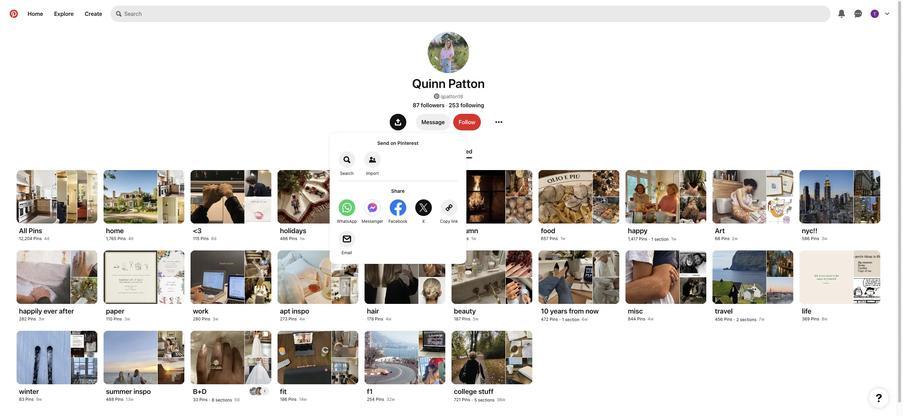 Task type: locate. For each thing, give the bounding box(es) containing it.
3w inside the paper 110 pins 3w
[[124, 317, 130, 322]]

1 4w from the left
[[299, 317, 305, 322]]

pins inside misc 844 pins 4w
[[637, 317, 645, 322]]

1 vertical spatial travel image
[[767, 277, 793, 304]]

0 vertical spatial home image
[[158, 170, 184, 197]]

pins right 83
[[25, 397, 34, 402]]

0 vertical spatial <3 image
[[245, 170, 271, 197]]

1 summer inspo image from the top
[[158, 331, 184, 358]]

· left 253
[[446, 102, 447, 108]]

pins down college
[[462, 397, 470, 403]]

sections inside travel 456 pins · 2 sections 7w
[[740, 317, 757, 323]]

winter
[[19, 388, 39, 396]]

holidays image
[[332, 170, 358, 197], [332, 197, 358, 224]]

253
[[449, 102, 459, 108]]

1 happy image from the top
[[680, 170, 706, 197]]

misc image
[[680, 251, 706, 277], [680, 277, 706, 304]]

ever
[[44, 307, 57, 315]]

f1
[[367, 388, 373, 396]]

home link
[[22, 6, 49, 22]]

nyc!! image
[[854, 170, 880, 197], [854, 197, 880, 224]]

1 food image from the top
[[593, 170, 619, 197]]

0 vertical spatial apt inspo image
[[332, 251, 358, 277]]

0 vertical spatial work image
[[245, 251, 271, 277]]

0 vertical spatial 1
[[651, 237, 653, 242]]

winter image
[[71, 331, 97, 358], [71, 358, 97, 385]]

1 horizontal spatial sections
[[478, 398, 495, 403]]

2 college stuff image from the top
[[506, 358, 532, 385]]

273
[[280, 317, 287, 322]]

1 vertical spatial b+d image
[[245, 358, 271, 385]]

0 horizontal spatial 4w
[[299, 317, 305, 322]]

1 horizontal spatial 4d
[[128, 236, 133, 241]]

1 happily ever after image from the top
[[71, 251, 97, 277]]

paper image
[[158, 251, 184, 277], [158, 277, 184, 304]]

1 vertical spatial life image
[[854, 277, 880, 304]]

food image
[[593, 170, 619, 197], [593, 197, 619, 224]]

1 vertical spatial work image
[[245, 277, 271, 304]]

pins right 12,204
[[33, 236, 42, 241]]

autumn
[[454, 227, 478, 235]]

1 vertical spatial art image
[[767, 197, 793, 224]]

9w
[[36, 397, 42, 402]]

488
[[106, 397, 114, 402]]

456
[[715, 317, 723, 322]]

1,417
[[628, 237, 638, 242]]

1w inside holidays 486 pins 1w
[[300, 236, 305, 241]]

1 vertical spatial happily ever after image
[[71, 277, 97, 304]]

section
[[655, 237, 669, 242], [565, 317, 580, 323]]

4d
[[44, 236, 49, 241], [128, 236, 133, 241]]

pins inside <3 115 pins 6d
[[201, 236, 209, 241]]

pins inside f1 254 pins 32w
[[376, 397, 384, 402]]

0 vertical spatial winter image
[[71, 331, 97, 358]]

sections right 2
[[740, 317, 757, 323]]

allpins image
[[17, 170, 57, 224], [27, 170, 67, 224], [37, 170, 77, 224], [47, 170, 87, 224], [57, 170, 97, 224]]

0 vertical spatial holidays image
[[332, 170, 358, 197]]

college stuff 721 pins · 5 sections 36w
[[454, 388, 505, 403]]

1 vertical spatial 10 years from now image
[[593, 277, 619, 304]]

pins down summer
[[115, 397, 123, 402]]

life
[[802, 307, 812, 315]]

7w
[[759, 317, 765, 322]]

pins right 586
[[811, 236, 819, 241]]

travel
[[715, 307, 733, 315]]

pins right 33
[[199, 397, 208, 403]]

facebook
[[389, 219, 407, 224]]

4w right 844
[[648, 317, 654, 322]]

844
[[628, 317, 636, 322]]

share on twitter image
[[415, 200, 432, 216]]

1 vertical spatial summer inspo image
[[158, 358, 184, 385]]

1 horizontal spatial section
[[655, 237, 669, 242]]

· down years
[[559, 317, 561, 323]]

home image
[[158, 170, 184, 197], [158, 197, 184, 224]]

1 vertical spatial section
[[565, 317, 580, 323]]

pins right 178
[[375, 317, 383, 322]]

2 horizontal spatial 4w
[[648, 317, 654, 322]]

1 vertical spatial food image
[[593, 197, 619, 224]]

nyc!!
[[802, 227, 818, 235]]

pins down happily
[[28, 317, 36, 322]]

2 holidays image from the top
[[332, 197, 358, 224]]

282
[[19, 317, 27, 322]]

186
[[280, 397, 287, 402]]

0 vertical spatial b+d image
[[245, 331, 271, 358]]

pins down paper
[[114, 317, 122, 322]]

misc 844 pins 4w
[[628, 307, 654, 322]]

explore link
[[49, 6, 79, 22]]

0 vertical spatial autumn image
[[506, 170, 532, 197]]

0 vertical spatial fashion image
[[419, 170, 445, 197]]

work
[[193, 307, 209, 315]]

inspo
[[292, 307, 309, 315], [134, 388, 151, 396]]

1 vertical spatial winter image
[[71, 358, 97, 385]]

on
[[391, 140, 396, 146]]

travel image
[[767, 251, 793, 277], [767, 277, 793, 304]]

holidays image left import
[[332, 170, 358, 197]]

0 vertical spatial food image
[[593, 170, 619, 197]]

1 vertical spatial autumn image
[[506, 197, 532, 224]]

f1 image
[[419, 331, 445, 358], [419, 358, 445, 385]]

0 vertical spatial travel image
[[767, 251, 793, 277]]

3w right the 280 at the bottom left of page
[[213, 317, 218, 322]]

pins inside travel 456 pins · 2 sections 7w
[[724, 317, 732, 322]]

summer inspo 488 pins 13w
[[106, 388, 151, 402]]

sections down stuff
[[478, 398, 495, 403]]

14w
[[299, 397, 307, 402]]

section inside 10 years from now 472 pins · 1 section 6w
[[565, 317, 580, 323]]

section right the 1,417
[[655, 237, 669, 242]]

3w
[[822, 236, 828, 241], [38, 317, 44, 322], [124, 317, 130, 322], [213, 317, 218, 322]]

tyler black image
[[871, 10, 879, 18]]

b+d image
[[245, 331, 271, 358], [245, 358, 271, 385]]

0 horizontal spatial 1
[[562, 317, 564, 323]]

1 right the 1,417
[[651, 237, 653, 242]]

fashion image up share on twitter icon
[[419, 170, 445, 197]]

whatsapp
[[337, 219, 357, 224]]

work image
[[245, 251, 271, 277], [245, 277, 271, 304]]

pins inside 'winter 83 pins 9w'
[[25, 397, 34, 402]]

1 4d from the left
[[44, 236, 49, 241]]

1 vertical spatial 1
[[562, 317, 564, 323]]

holidays
[[280, 227, 306, 235]]

pins inside 10 years from now 472 pins · 1 section 6w
[[550, 317, 558, 322]]

4w inside hair 178 pins 4w
[[386, 317, 392, 322]]

inspo for summer inspo
[[134, 388, 151, 396]]

0 vertical spatial hair image
[[419, 251, 445, 277]]

pins
[[29, 227, 42, 235], [33, 236, 42, 241], [118, 236, 126, 241], [201, 236, 209, 241], [289, 236, 297, 241], [461, 236, 469, 241], [550, 236, 558, 241], [722, 236, 730, 241], [811, 236, 819, 241], [639, 237, 647, 242], [28, 317, 36, 322], [114, 317, 122, 322], [202, 317, 210, 322], [289, 317, 297, 322], [375, 317, 383, 322], [462, 317, 470, 322], [637, 317, 645, 322], [811, 317, 819, 322], [550, 317, 558, 322], [724, 317, 732, 322], [25, 397, 34, 402], [115, 397, 123, 402], [288, 397, 297, 402], [376, 397, 384, 402], [199, 397, 208, 403], [462, 397, 470, 403]]

0 vertical spatial art image
[[767, 170, 793, 197]]

0 horizontal spatial sections
[[216, 398, 232, 403]]

2 4w from the left
[[386, 317, 392, 322]]

1 <3 image from the top
[[245, 170, 271, 197]]

holidays image left share on messenger image
[[332, 197, 358, 224]]

izzy gray image
[[261, 387, 269, 396]]

1 vertical spatial nyc!! image
[[854, 197, 880, 224]]

2 autumn image from the top
[[506, 197, 532, 224]]

0 horizontal spatial section
[[565, 317, 580, 323]]

33 pins · 8 sections 5d
[[193, 397, 240, 403]]

3w down paper
[[124, 317, 130, 322]]

apt
[[280, 307, 290, 315]]

1w inside food 657 pins 1w
[[560, 236, 566, 241]]

4d right 1,765
[[128, 236, 133, 241]]

explore
[[54, 11, 74, 17]]

0 vertical spatial college stuff image
[[506, 331, 532, 358]]

pins right 657
[[550, 236, 558, 241]]

4w
[[299, 317, 305, 322], [386, 317, 392, 322], [648, 317, 654, 322]]

8
[[212, 398, 214, 403]]

0 vertical spatial nyc!! image
[[854, 170, 880, 197]]

summer inspo image
[[158, 331, 184, 358], [158, 358, 184, 385]]

copy
[[440, 219, 450, 224]]

pins right 273
[[289, 317, 297, 322]]

3w for work
[[213, 317, 218, 322]]

all
[[19, 227, 27, 235]]

1 vertical spatial hair image
[[419, 277, 445, 304]]

section inside happy 1,417 pins · 1 section 1w
[[655, 237, 669, 242]]

0 vertical spatial fit image
[[332, 331, 358, 358]]

message
[[422, 119, 445, 125]]

happily ever after image
[[71, 251, 97, 277], [71, 277, 97, 304]]

· left 5
[[472, 397, 473, 403]]

0 vertical spatial misc image
[[680, 251, 706, 277]]

1 vertical spatial f1 image
[[419, 358, 445, 385]]

sections inside the college stuff 721 pins · 5 sections 36w
[[478, 398, 495, 403]]

share on facebook image
[[390, 200, 406, 216]]

<3
[[193, 227, 202, 235]]

2 f1 image from the top
[[419, 358, 445, 385]]

1 life image from the top
[[854, 251, 880, 277]]

pins down happy
[[639, 237, 647, 242]]

life image
[[854, 251, 880, 277], [854, 277, 880, 304]]

0 vertical spatial 10 years from now image
[[593, 251, 619, 277]]

4w inside the 'apt inspo 273 pins 4w'
[[299, 317, 305, 322]]

pins right 456
[[724, 317, 732, 322]]

autumn image
[[506, 170, 532, 197], [506, 197, 532, 224]]

fashion image left link
[[419, 197, 445, 224]]

pins down home
[[118, 236, 126, 241]]

10 years from now image
[[593, 251, 619, 277], [593, 277, 619, 304]]

fit 186 pins 14w
[[280, 388, 307, 402]]

hair image
[[419, 251, 445, 277], [419, 277, 445, 304]]

holidays 486 pins 1w
[[280, 227, 306, 241]]

5
[[474, 398, 477, 403]]

0 vertical spatial paper image
[[158, 251, 184, 277]]

pins inside holidays 486 pins 1w
[[289, 236, 297, 241]]

1 vertical spatial fit image
[[332, 358, 358, 385]]

2 winter image from the top
[[71, 358, 97, 385]]

1 vertical spatial beauty image
[[506, 277, 532, 304]]

1 vertical spatial holidays image
[[332, 197, 358, 224]]

qpatton18 image
[[428, 32, 469, 73]]

0 vertical spatial life image
[[854, 251, 880, 277]]

pins down "holidays"
[[289, 236, 297, 241]]

0 vertical spatial happy image
[[680, 170, 706, 197]]

1 vertical spatial home image
[[158, 197, 184, 224]]

0 vertical spatial beauty image
[[506, 251, 532, 277]]

inspo inside summer inspo 488 pins 13w
[[134, 388, 151, 396]]

college stuff image
[[506, 331, 532, 358], [506, 358, 532, 385]]

2 horizontal spatial sections
[[740, 317, 757, 323]]

pins inside work 280 pins 3w
[[202, 317, 210, 322]]

0 vertical spatial happily ever after image
[[71, 251, 97, 277]]

1 allpins image from the left
[[17, 170, 57, 224]]

2 4d from the left
[[128, 236, 133, 241]]

pins right 844
[[637, 317, 645, 322]]

1 vertical spatial paper image
[[158, 277, 184, 304]]

4w right 273
[[299, 317, 305, 322]]

0 vertical spatial section
[[655, 237, 669, 242]]

inspo inside the 'apt inspo 273 pins 4w'
[[292, 307, 309, 315]]

0 vertical spatial f1 image
[[419, 331, 445, 358]]

3w inside nyc!! 586 pins 3w
[[822, 236, 828, 241]]

1,765
[[106, 236, 116, 241]]

0 vertical spatial summer inspo image
[[158, 331, 184, 358]]

inspo right summer
[[134, 388, 151, 396]]

1 holidays image from the top
[[332, 170, 358, 197]]

4d inside home 1,765 pins 4d
[[128, 236, 133, 241]]

pins right 472 at right
[[550, 317, 558, 322]]

pins right the "186"
[[288, 397, 297, 402]]

1 vertical spatial <3 image
[[245, 197, 271, 224]]

pins inside happy 1,417 pins · 1 section 1w
[[639, 237, 647, 242]]

· inside 10 years from now 472 pins · 1 section 6w
[[559, 317, 561, 323]]

1 vertical spatial college stuff image
[[506, 358, 532, 385]]

pins right 68 on the right
[[722, 236, 730, 241]]

4w inside misc 844 pins 4w
[[648, 317, 654, 322]]

2 travel image from the top
[[767, 277, 793, 304]]

3w inside work 280 pins 3w
[[213, 317, 218, 322]]

0 vertical spatial inspo
[[292, 307, 309, 315]]

2 <3 image from the top
[[245, 197, 271, 224]]

home
[[28, 11, 43, 17]]

inspo right apt
[[292, 307, 309, 315]]

pins inside the 'apt inspo 273 pins 4w'
[[289, 317, 297, 322]]

pins inside autumn pins 1w
[[461, 236, 469, 241]]

2 paper image from the top
[[158, 277, 184, 304]]

1 vertical spatial inspo
[[134, 388, 151, 396]]

share
[[391, 188, 405, 194]]

<3 image
[[245, 170, 271, 197], [245, 197, 271, 224]]

3w right 586
[[822, 236, 828, 241]]

2 food image from the top
[[593, 197, 619, 224]]

section down from
[[565, 317, 580, 323]]

1 home image from the top
[[158, 170, 184, 197]]

4d right 12,204
[[44, 236, 49, 241]]

sections
[[740, 317, 757, 323], [216, 398, 232, 403], [478, 398, 495, 403]]

1 misc image from the top
[[680, 251, 706, 277]]

years
[[550, 307, 568, 315]]

sections inside 33 pins · 8 sections 5d
[[216, 398, 232, 403]]

saved
[[457, 148, 472, 155]]

autumn pins 1w
[[454, 227, 478, 241]]

happy image
[[680, 170, 706, 197], [680, 197, 706, 224]]

2 allpins image from the left
[[27, 170, 67, 224]]

1
[[651, 237, 653, 242], [562, 317, 564, 323]]

·
[[446, 102, 447, 108], [649, 236, 650, 242], [559, 317, 561, 323], [734, 317, 735, 323], [209, 397, 210, 403], [472, 397, 473, 403]]

apt inspo image
[[332, 251, 358, 277], [332, 277, 358, 304]]

pins inside happily ever after 282 pins 3w
[[28, 317, 36, 322]]

pins right 369
[[811, 317, 819, 322]]

fashion image
[[419, 170, 445, 197], [419, 197, 445, 224]]

pins inside beauty 187 pins 5w
[[462, 317, 470, 322]]

486
[[280, 236, 288, 241]]

· inside the 87 followers · 253 following
[[446, 102, 447, 108]]

pins down beauty on the bottom of page
[[462, 317, 470, 322]]

369
[[802, 317, 810, 322]]

art image
[[767, 170, 793, 197], [767, 197, 793, 224]]

beauty image
[[506, 251, 532, 277], [506, 277, 532, 304]]

1 vertical spatial misc image
[[680, 277, 706, 304]]

4w for misc
[[648, 317, 654, 322]]

254
[[367, 397, 375, 402]]

fit image
[[332, 331, 358, 358], [332, 358, 358, 385]]

pins down autumn in the right of the page
[[461, 236, 469, 241]]

0 horizontal spatial inspo
[[134, 388, 151, 396]]

food 657 pins 1w
[[541, 227, 566, 241]]

1 vertical spatial fashion image
[[419, 197, 445, 224]]

4w right 178
[[386, 317, 392, 322]]

pins right the 254
[[376, 397, 384, 402]]

1 vertical spatial happy image
[[680, 197, 706, 224]]

hair 178 pins 4w
[[367, 307, 392, 322]]

pins inside home 1,765 pins 4d
[[118, 236, 126, 241]]

pins right 115
[[201, 236, 209, 241]]

0 horizontal spatial 4d
[[44, 236, 49, 241]]

1 nyc!! image from the top
[[854, 170, 880, 197]]

pins inside "life 369 pins 8w"
[[811, 317, 819, 322]]

3 4w from the left
[[648, 317, 654, 322]]

pins right the 280 at the bottom left of page
[[202, 317, 210, 322]]

1 down years
[[562, 317, 564, 323]]

1 horizontal spatial 4w
[[386, 317, 392, 322]]

1 vertical spatial apt inspo image
[[332, 277, 358, 304]]

1w inside happy 1,417 pins · 1 section 1w
[[671, 237, 676, 242]]

· left 2
[[734, 317, 735, 323]]

send
[[377, 140, 389, 146]]

1 fit image from the top
[[332, 331, 358, 358]]

messenger
[[362, 219, 383, 224]]

sections right 8
[[216, 398, 232, 403]]

email
[[342, 250, 352, 256]]

3w for nyc!!
[[822, 236, 828, 241]]

3w down ever
[[38, 317, 44, 322]]

2 misc image from the top
[[680, 277, 706, 304]]

1 horizontal spatial 1
[[651, 237, 653, 242]]

2 fit image from the top
[[332, 358, 358, 385]]

now
[[586, 307, 599, 315]]

· right the 1,417
[[649, 236, 650, 242]]

1 horizontal spatial inspo
[[292, 307, 309, 315]]

· inside happy 1,417 pins · 1 section 1w
[[649, 236, 650, 242]]



Task type: vqa. For each thing, say whether or not it's contained in the screenshot.
the topmost section
yes



Task type: describe. For each thing, give the bounding box(es) containing it.
2 life image from the top
[[854, 277, 880, 304]]

pins inside 33 pins · 8 sections 5d
[[199, 397, 208, 403]]

1 paper image from the top
[[158, 251, 184, 277]]

2 apt inspo image from the top
[[332, 277, 358, 304]]

pins inside the paper 110 pins 3w
[[114, 317, 122, 322]]

1w inside autumn pins 1w
[[471, 236, 476, 241]]

6w
[[582, 317, 588, 322]]

2 nyc!! image from the top
[[854, 197, 880, 224]]

message button
[[416, 114, 450, 131]]

3w inside happily ever after 282 pins 3w
[[38, 317, 44, 322]]

search icon image
[[116, 11, 122, 17]]

f1 254 pins 32w
[[367, 388, 395, 402]]

2 b+d image from the top
[[245, 358, 271, 385]]

187
[[454, 317, 461, 322]]

misc
[[628, 307, 643, 315]]

pins inside summer inspo 488 pins 13w
[[115, 397, 123, 402]]

1 hair image from the top
[[419, 251, 445, 277]]

fit
[[280, 388, 287, 396]]

68
[[715, 236, 720, 241]]

home
[[106, 227, 124, 235]]

1 f1 image from the top
[[419, 331, 445, 358]]

pins inside fit 186 pins 14w
[[288, 397, 297, 402]]

115
[[193, 236, 199, 241]]

pins inside the college stuff 721 pins · 5 sections 36w
[[462, 397, 470, 403]]

3 allpins image from the left
[[37, 170, 77, 224]]

4 allpins image from the left
[[47, 170, 87, 224]]

1 beauty image from the top
[[506, 251, 532, 277]]

saved link
[[454, 146, 475, 158]]

hair
[[367, 307, 379, 315]]

1 b+d image from the top
[[245, 331, 271, 358]]

13w
[[126, 397, 134, 402]]

patton
[[448, 76, 485, 91]]

from
[[569, 307, 584, 315]]

nyc!! 586 pins 3w
[[802, 227, 828, 241]]

1 10 years from now image from the top
[[593, 251, 619, 277]]

2 fashion image from the top
[[419, 197, 445, 224]]

10 years from now 472 pins · 1 section 6w
[[541, 307, 599, 323]]

pinterest image
[[434, 94, 439, 99]]

83
[[19, 397, 24, 402]]

2 happy image from the top
[[680, 197, 706, 224]]

280
[[193, 317, 201, 322]]

beauty 187 pins 5w
[[454, 307, 479, 322]]

5d
[[234, 397, 240, 403]]

create
[[85, 11, 102, 17]]

2 home image from the top
[[158, 197, 184, 224]]

1 inside happy 1,417 pins · 1 section 1w
[[651, 237, 653, 242]]

happy
[[628, 227, 648, 235]]

pins inside food 657 pins 1w
[[550, 236, 558, 241]]

food
[[541, 227, 555, 235]]

home 1,765 pins 4d
[[106, 227, 133, 241]]

2 beauty image from the top
[[506, 277, 532, 304]]

1 work image from the top
[[245, 251, 271, 277]]

followers
[[421, 102, 445, 108]]

586
[[802, 236, 810, 241]]

36w
[[497, 397, 505, 403]]

stuff
[[479, 388, 494, 396]]

1 apt inspo image from the top
[[332, 251, 358, 277]]

following
[[461, 102, 484, 108]]

4w for hair
[[386, 317, 392, 322]]

pins inside hair 178 pins 4w
[[375, 317, 383, 322]]

x
[[422, 219, 425, 224]]

1 winter image from the top
[[71, 331, 97, 358]]

copy link
[[440, 219, 458, 224]]

pins right all on the left of page
[[29, 227, 42, 235]]

2w
[[732, 236, 738, 241]]

8w
[[822, 317, 828, 322]]

b+d
[[193, 388, 207, 396]]

12,204
[[19, 236, 32, 241]]

pinterest
[[398, 140, 419, 146]]

import
[[366, 171, 379, 176]]

178
[[367, 317, 374, 322]]

87
[[413, 102, 420, 108]]

inspo for apt inspo
[[292, 307, 309, 315]]

winter 83 pins 9w
[[19, 388, 42, 402]]

1 travel image from the top
[[767, 251, 793, 277]]

happily
[[19, 307, 42, 315]]

share on messenger image
[[364, 200, 381, 216]]

link
[[451, 219, 458, 224]]

all pins 12,204 pins 4d
[[19, 227, 49, 241]]

1 fashion image from the top
[[419, 170, 445, 197]]

quinn patton
[[412, 76, 485, 91]]

quinn patton image
[[250, 387, 258, 396]]

1 art image from the top
[[767, 170, 793, 197]]

· inside the college stuff 721 pins · 5 sections 36w
[[472, 397, 473, 403]]

10
[[541, 307, 549, 315]]

life 369 pins 8w
[[802, 307, 828, 322]]

1 autumn image from the top
[[506, 170, 532, 197]]

pins inside art 68 pins 2w
[[722, 236, 730, 241]]

657
[[541, 236, 549, 241]]

32w
[[387, 397, 395, 402]]

create link
[[79, 6, 108, 22]]

Search text field
[[124, 6, 831, 22]]

paper
[[106, 307, 124, 315]]

pins inside nyc!! 586 pins 3w
[[811, 236, 819, 241]]

721
[[454, 397, 461, 403]]

happy 1,417 pins · 1 section 1w
[[628, 227, 676, 242]]

share on email image
[[339, 231, 355, 248]]

search
[[340, 171, 354, 176]]

4d inside all pins 12,204 pins 4d
[[44, 236, 49, 241]]

5 allpins image from the left
[[57, 170, 97, 224]]

· inside travel 456 pins · 2 sections 7w
[[734, 317, 735, 323]]

after
[[59, 307, 74, 315]]

summer
[[106, 388, 132, 396]]

qpatton18
[[441, 94, 463, 99]]

110
[[106, 317, 112, 322]]

2 work image from the top
[[245, 277, 271, 304]]

2 art image from the top
[[767, 197, 793, 224]]

1 inside 10 years from now 472 pins · 1 section 6w
[[562, 317, 564, 323]]

<3 115 pins 6d
[[193, 227, 216, 241]]

send on pinterest
[[377, 140, 419, 146]]

2 hair image from the top
[[419, 277, 445, 304]]

3w for paper
[[124, 317, 130, 322]]

2 10 years from now image from the top
[[593, 277, 619, 304]]

2 summer inspo image from the top
[[158, 358, 184, 385]]

college
[[454, 388, 477, 396]]

2
[[737, 317, 739, 323]]

happily ever after 282 pins 3w
[[19, 307, 74, 322]]

6d
[[211, 236, 216, 241]]

2 happily ever after image from the top
[[71, 277, 97, 304]]

quinn
[[412, 76, 446, 91]]

33
[[193, 397, 198, 403]]

paper 110 pins 3w
[[106, 307, 130, 322]]

1 college stuff image from the top
[[506, 331, 532, 358]]

diana menser image
[[255, 387, 263, 396]]

travel 456 pins · 2 sections 7w
[[715, 307, 765, 323]]

· left 8
[[209, 397, 210, 403]]



